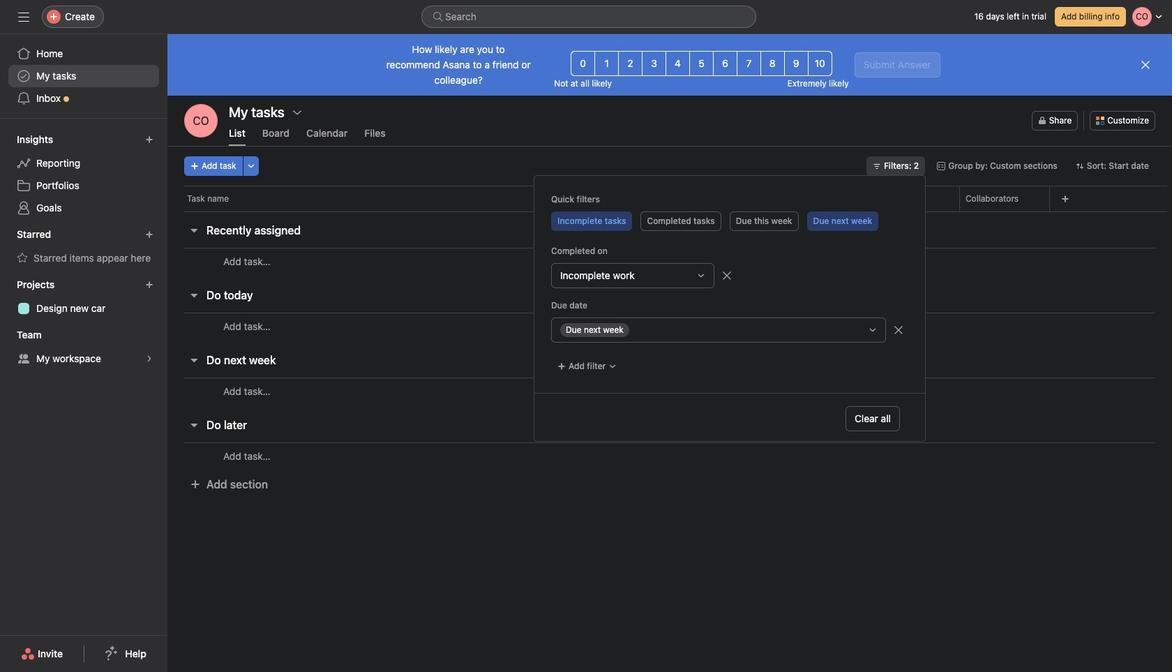 Task type: describe. For each thing, give the bounding box(es) containing it.
1 group from the top
[[551, 263, 909, 288]]

row for 2nd collapse task list for this group image from the bottom of the page
[[167, 378, 1172, 404]]

teams element
[[0, 322, 167, 373]]

row for second collapse task list for this group icon from the bottom of the page
[[167, 248, 1172, 274]]

row for second collapse task list for this group icon
[[167, 313, 1172, 339]]

2 group from the top
[[551, 318, 909, 343]]

hide sidebar image
[[18, 11, 29, 22]]

show options image
[[292, 107, 303, 118]]

dismiss image
[[1140, 59, 1151, 70]]

row for first collapse task list for this group image from the bottom of the page
[[167, 442, 1172, 469]]

view profile settings image
[[184, 104, 218, 137]]

new insights image
[[145, 135, 154, 144]]

see details, my workspace image
[[145, 354, 154, 363]]



Task type: vqa. For each thing, say whether or not it's contained in the screenshot.
2nd Collapse task list for this group icon row
yes



Task type: locate. For each thing, give the bounding box(es) containing it.
projects element
[[0, 272, 167, 322]]

None radio
[[618, 51, 643, 76], [642, 51, 666, 76], [689, 51, 714, 76], [737, 51, 761, 76], [784, 51, 809, 76], [618, 51, 643, 76], [642, 51, 666, 76], [689, 51, 714, 76], [737, 51, 761, 76], [784, 51, 809, 76]]

2 collapse task list for this group image from the top
[[188, 290, 200, 301]]

collapse task list for this group image
[[188, 225, 200, 236], [188, 290, 200, 301]]

1 collapse task list for this group image from the top
[[188, 225, 200, 236]]

starred element
[[0, 222, 167, 272]]

0 vertical spatial collapse task list for this group image
[[188, 225, 200, 236]]

remove image
[[893, 324, 904, 336]]

new project or portfolio image
[[145, 281, 154, 289]]

add items to starred image
[[145, 230, 154, 239]]

add field image
[[1061, 195, 1070, 203]]

0 vertical spatial group
[[551, 263, 909, 288]]

1 vertical spatial collapse task list for this group image
[[188, 419, 200, 431]]

option group
[[571, 51, 832, 76]]

1 collapse task list for this group image from the top
[[188, 354, 200, 366]]

remove image
[[722, 270, 733, 281]]

group
[[551, 263, 909, 288], [551, 318, 909, 343]]

list box
[[421, 6, 756, 28]]

global element
[[0, 34, 167, 118]]

None radio
[[571, 51, 595, 76], [595, 51, 619, 76], [666, 51, 690, 76], [713, 51, 738, 76], [761, 51, 785, 76], [808, 51, 832, 76], [571, 51, 595, 76], [595, 51, 619, 76], [666, 51, 690, 76], [713, 51, 738, 76], [761, 51, 785, 76], [808, 51, 832, 76]]

1 vertical spatial group
[[551, 318, 909, 343]]

2 collapse task list for this group image from the top
[[188, 419, 200, 431]]

insights element
[[0, 127, 167, 222]]

row
[[167, 186, 1172, 211], [184, 211, 1167, 212], [167, 248, 1172, 274], [167, 313, 1172, 339], [167, 378, 1172, 404], [167, 442, 1172, 469]]

more actions image
[[247, 162, 255, 170]]

0 vertical spatial collapse task list for this group image
[[188, 354, 200, 366]]

1 vertical spatial collapse task list for this group image
[[188, 290, 200, 301]]

collapse task list for this group image
[[188, 354, 200, 366], [188, 419, 200, 431]]



